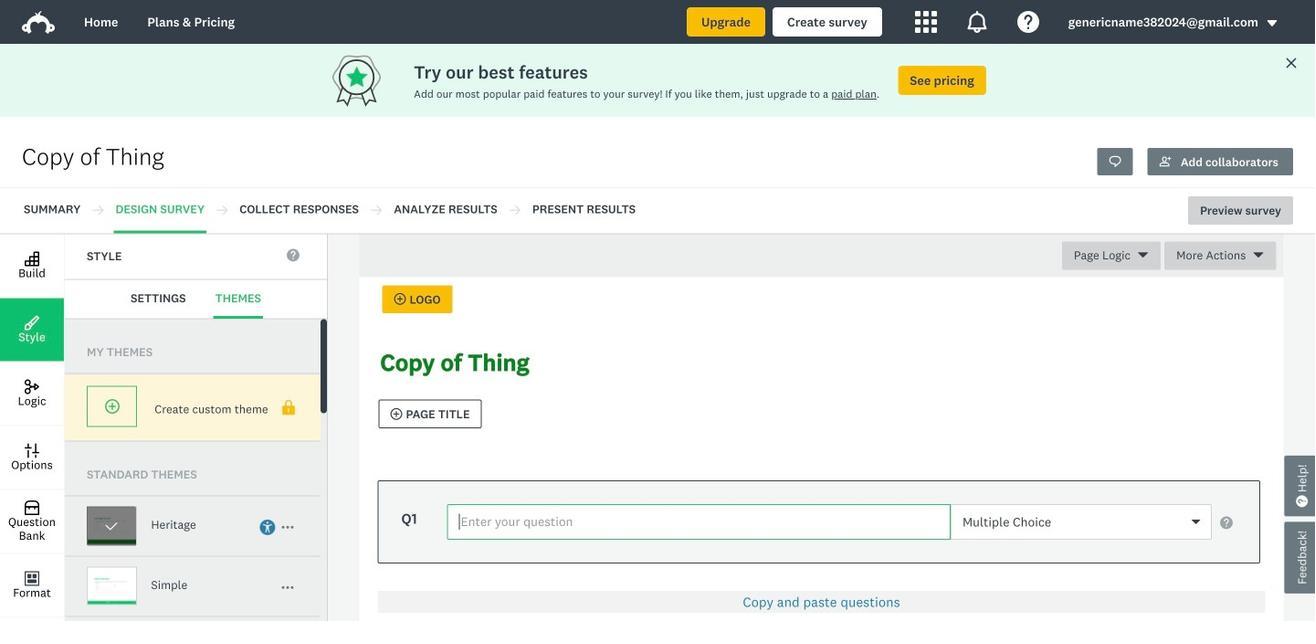 Task type: locate. For each thing, give the bounding box(es) containing it.
1 horizontal spatial products icon image
[[966, 11, 988, 33]]

0 horizontal spatial products icon image
[[915, 11, 937, 33]]

2 products icon image from the left
[[966, 11, 988, 33]]

products icon image
[[915, 11, 937, 33], [966, 11, 988, 33]]

dropdown arrow image
[[1266, 17, 1279, 30]]

1 products icon image from the left
[[915, 11, 937, 33]]

help icon image
[[1017, 11, 1039, 33]]



Task type: vqa. For each thing, say whether or not it's contained in the screenshot.
the right Help Image
no



Task type: describe. For each thing, give the bounding box(es) containing it.
surveymonkey logo image
[[22, 11, 55, 34]]

rewards image
[[329, 51, 414, 110]]



